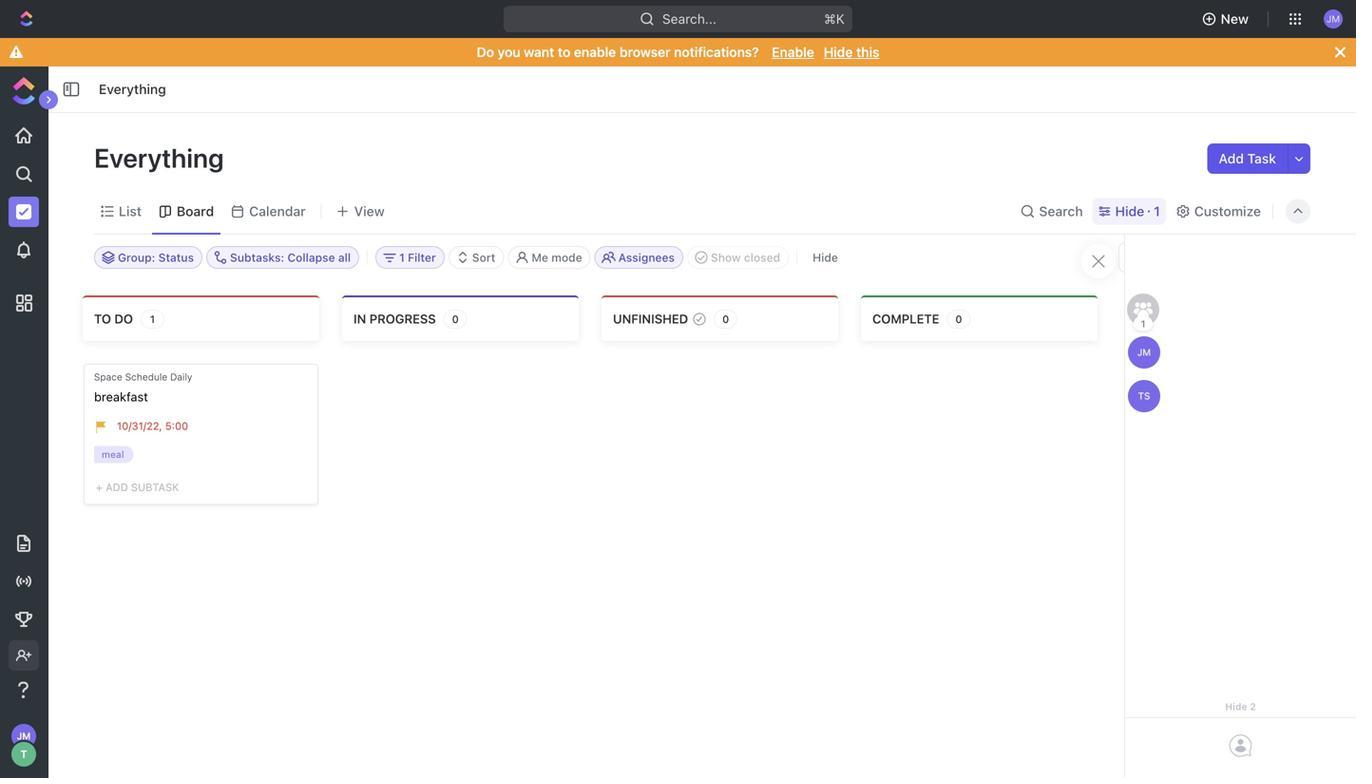 Task type: locate. For each thing, give the bounding box(es) containing it.
space schedule daily breakfast
[[94, 372, 192, 404]]

hide for hide 1
[[1116, 203, 1145, 219]]

jm
[[1327, 13, 1340, 24], [1138, 347, 1151, 358], [17, 731, 31, 742]]

to left the do
[[94, 312, 111, 326]]

complete
[[873, 312, 940, 326]]

0
[[452, 313, 459, 326], [722, 313, 729, 326], [956, 313, 963, 326]]

me
[[532, 251, 548, 264]]

new button
[[1194, 4, 1260, 34]]

5:00
[[165, 420, 188, 433]]

list
[[119, 203, 142, 219]]

hide right closed
[[813, 251, 838, 264]]

view button
[[330, 198, 391, 225]]

3 0 from the left
[[956, 313, 963, 326]]

,
[[159, 420, 162, 433]]

jm button
[[1318, 4, 1349, 34]]

2 horizontal spatial jm
[[1327, 13, 1340, 24]]

mode
[[552, 251, 582, 264]]

calendar
[[249, 203, 306, 219]]

1 filter button
[[376, 246, 445, 269]]

customize
[[1195, 203, 1261, 219]]

hide inside button
[[813, 251, 838, 264]]

⌘k
[[824, 11, 845, 27]]

1 horizontal spatial add
[[1219, 151, 1244, 166]]

customize button
[[1170, 198, 1267, 225]]

0 right 'progress' at the top
[[452, 313, 459, 326]]

meal button
[[94, 446, 137, 467]]

hide right search
[[1116, 203, 1145, 219]]

2 horizontal spatial 0
[[956, 313, 963, 326]]

me mode button
[[508, 246, 591, 269]]

hide left this
[[824, 44, 853, 60]]

status
[[158, 251, 194, 264]]

add right '+'
[[106, 482, 128, 494]]

subtasks: collapse all
[[230, 251, 351, 264]]

add left task
[[1219, 151, 1244, 166]]

hide left 2 at the right bottom of page
[[1226, 701, 1248, 712]]

breakfast
[[94, 390, 148, 404]]

1 up ts
[[1141, 318, 1146, 329]]

jm inside dropdown button
[[1327, 13, 1340, 24]]

add
[[1219, 151, 1244, 166], [106, 482, 128, 494]]

0 right complete
[[956, 313, 963, 326]]

calendar link
[[245, 198, 306, 225]]

+ add subtask
[[96, 482, 179, 494]]

everything link
[[94, 78, 171, 101]]

1
[[1154, 203, 1160, 219], [399, 251, 405, 264], [150, 313, 155, 326], [1141, 318, 1146, 329]]

closed
[[744, 251, 781, 264]]

all
[[338, 251, 351, 264]]

do
[[477, 44, 494, 60]]

2 vertical spatial jm
[[17, 731, 31, 742]]

1 vertical spatial to
[[94, 312, 111, 326]]

show closed button
[[687, 246, 789, 269]]

add task button
[[1208, 144, 1288, 174]]

0 horizontal spatial jm
[[17, 731, 31, 742]]

hide
[[824, 44, 853, 60], [1116, 203, 1145, 219], [813, 251, 838, 264], [1226, 701, 1248, 712]]

in
[[354, 312, 366, 326]]

to do
[[94, 312, 133, 326]]

0 vertical spatial add
[[1219, 151, 1244, 166]]

show
[[711, 251, 741, 264]]

assignees
[[619, 251, 675, 264]]

0 down show
[[722, 313, 729, 326]]

1 left customize 'button'
[[1154, 203, 1160, 219]]

schedule
[[125, 372, 167, 383]]

me mode
[[532, 251, 582, 264]]

search...
[[663, 11, 717, 27]]

sort
[[472, 251, 496, 264]]

everything
[[99, 81, 166, 97], [94, 142, 230, 173]]

1 horizontal spatial 0
[[722, 313, 729, 326]]

browser
[[620, 44, 671, 60]]

1 0 from the left
[[452, 313, 459, 326]]

enable
[[574, 44, 616, 60]]

1 left filter
[[399, 251, 405, 264]]

1 vertical spatial jm
[[1138, 347, 1151, 358]]

0 vertical spatial jm
[[1327, 13, 1340, 24]]

do
[[114, 312, 133, 326]]

0 for complete
[[956, 313, 963, 326]]

1 horizontal spatial to
[[558, 44, 571, 60]]

group:
[[118, 251, 155, 264]]

0 horizontal spatial add
[[106, 482, 128, 494]]

0 horizontal spatial 0
[[452, 313, 459, 326]]

add inside add task "button"
[[1219, 151, 1244, 166]]

group: status
[[118, 251, 194, 264]]

jm t
[[17, 731, 31, 761]]

collapse
[[288, 251, 335, 264]]

to right want at the left of the page
[[558, 44, 571, 60]]

search button
[[1015, 198, 1089, 225]]

in progress
[[354, 312, 436, 326]]

to
[[558, 44, 571, 60], [94, 312, 111, 326]]



Task type: vqa. For each thing, say whether or not it's contained in the screenshot.
JM to the middle
yes



Task type: describe. For each thing, give the bounding box(es) containing it.
0 vertical spatial everything
[[99, 81, 166, 97]]

0 for in progress
[[452, 313, 459, 326]]

subtask
[[131, 482, 179, 494]]

hide 1
[[1116, 203, 1160, 219]]

2 0 from the left
[[722, 313, 729, 326]]

list link
[[115, 198, 142, 225]]

1 right the do
[[150, 313, 155, 326]]

1 vertical spatial everything
[[94, 142, 230, 173]]

+
[[96, 482, 103, 494]]

10/31/22 , 5:00
[[117, 420, 188, 433]]

add task
[[1219, 151, 1277, 166]]

sort button
[[448, 246, 504, 269]]

1 filter
[[399, 251, 436, 264]]

unfinished
[[613, 312, 688, 326]]

new
[[1221, 11, 1249, 27]]

view button
[[330, 189, 391, 234]]

hide for hide 2
[[1226, 701, 1248, 712]]

do you want to enable browser notifications? enable hide this
[[477, 44, 880, 60]]

2
[[1250, 701, 1256, 712]]

progress
[[370, 312, 436, 326]]

t
[[20, 749, 27, 761]]

want
[[524, 44, 554, 60]]

0 vertical spatial to
[[558, 44, 571, 60]]

task
[[1248, 151, 1277, 166]]

Search tasks... text field
[[1120, 243, 1310, 272]]

enable
[[772, 44, 814, 60]]

filter
[[408, 251, 436, 264]]

hide 2
[[1226, 701, 1256, 712]]

hide for hide
[[813, 251, 838, 264]]

daily
[[170, 372, 192, 383]]

notifications?
[[674, 44, 759, 60]]

0 horizontal spatial to
[[94, 312, 111, 326]]

hide button
[[805, 246, 846, 269]]

ts
[[1138, 391, 1151, 402]]

assignees button
[[595, 246, 683, 269]]

space
[[94, 372, 122, 383]]

board link
[[173, 198, 214, 225]]

1 inside dropdown button
[[399, 251, 405, 264]]

1 horizontal spatial jm
[[1138, 347, 1151, 358]]

this
[[856, 44, 880, 60]]

you
[[498, 44, 520, 60]]

show closed
[[711, 251, 781, 264]]

10/31/22
[[117, 420, 159, 433]]

search
[[1039, 203, 1083, 219]]

view
[[354, 203, 385, 219]]

1 vertical spatial add
[[106, 482, 128, 494]]

board
[[177, 203, 214, 219]]

subtasks:
[[230, 251, 284, 264]]

meal
[[102, 449, 124, 460]]



